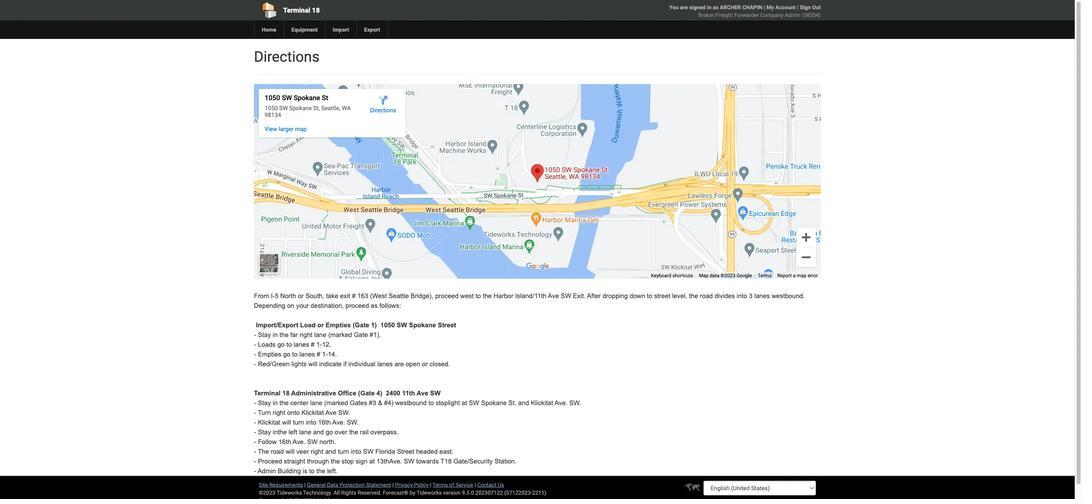 Task type: describe. For each thing, give the bounding box(es) containing it.
3 stay from the top
[[258, 429, 271, 436]]

sw inside import/export load or empties (gate 1)  1050 sw spokane street - stay in the far right lane (marked gate #1). - loads go to lanes # 1-12. - empties go to lanes # 1-14. - red/green lights will indicate if individual lanes are open or closed.
[[397, 322, 407, 329]]

reserved.
[[358, 489, 382, 496]]

version
[[443, 489, 461, 496]]

all
[[334, 489, 340, 496]]

go inside terminal 18 administrative office (gate 4)  2400 11th ave sw - stay in the center lane (marked gates #3 & #4) westbound to stoplight at sw spokane st. and klickitat ave. sw. - turn right onto klickitat ave sw. - klickitat will turn into 16th ave. sw. - stay inthe left lane and go over the rail overpass. - follow 16th ave. sw north. - the road will veer right and turn into sw florida street headed east. - proceed straight through the stop sign at 13thave. sw towards t18 gate/security station. - admin building is to the left.
[[326, 429, 333, 436]]

dropping
[[603, 292, 628, 300]]

2 vertical spatial lane
[[299, 429, 311, 436]]

bridge),
[[411, 292, 433, 300]]

lanes up lights
[[299, 351, 315, 358]]

2211)
[[532, 489, 546, 496]]

admin inside 'you are signed in as archer chapin | my account | sign out broker/freight forwarder company admin (58204)'
[[785, 12, 800, 18]]

sw up veer
[[307, 438, 318, 446]]

to up lights
[[292, 351, 298, 358]]

service
[[456, 482, 473, 488]]

will inside import/export load or empties (gate 1)  1050 sw spokane street - stay in the far right lane (marked gate #1). - loads go to lanes # 1-12. - empties go to lanes # 1-14. - red/green lights will indicate if individual lanes are open or closed.
[[308, 361, 317, 368]]

left.
[[327, 468, 338, 475]]

on
[[287, 302, 294, 309]]

9 - from the top
[[254, 438, 256, 446]]

in for terminal 18 administrative office (gate 4)  2400 11th ave sw - stay in the center lane (marked gates #3 & #4) westbound to stoplight at sw spokane st. and klickitat ave. sw. - turn right onto klickitat ave sw. - klickitat will turn into 16th ave. sw. - stay inthe left lane and go over the rail overpass. - follow 16th ave. sw north. - the road will veer right and turn into sw florida street headed east. - proceed straight through the stop sign at 13thave. sw towards t18 gate/security station. - admin building is to the left.
[[273, 399, 278, 407]]

6 - from the top
[[254, 409, 256, 416]]

open
[[406, 361, 420, 368]]

directions
[[254, 48, 319, 65]]

2 vertical spatial and
[[325, 448, 336, 455]]

| up tideworks
[[430, 482, 431, 488]]

by
[[410, 489, 415, 496]]

the
[[258, 448, 269, 455]]

my account link
[[766, 4, 796, 10]]

home
[[262, 27, 276, 33]]

are inside import/export load or empties (gate 1)  1050 sw spokane street - stay in the far right lane (marked gate #1). - loads go to lanes # 1-12. - empties go to lanes # 1-14. - red/green lights will indicate if individual lanes are open or closed.
[[395, 361, 404, 368]]

home link
[[254, 20, 284, 39]]

9.5.0.202307122
[[462, 489, 503, 496]]

exit
[[340, 292, 350, 300]]

inthe
[[273, 429, 287, 436]]

import
[[333, 27, 349, 33]]

to right is
[[309, 468, 315, 475]]

if
[[343, 361, 347, 368]]

(07122023-
[[504, 489, 532, 496]]

#3
[[369, 399, 376, 407]]

stop
[[342, 458, 354, 465]]

into inside from i-5 north or south, take exit # 163 (west seattle bridge), proceed west to the harbor island/11th ave sw exit. after dropping down to street level, the road divides into 3 lanes westbound. depending on your destination, proceed as follows:
[[737, 292, 747, 300]]

12 - from the top
[[254, 468, 256, 475]]

# inside from i-5 north or south, take exit # 163 (west seattle bridge), proceed west to the harbor island/11th ave sw exit. after dropping down to street level, the road divides into 3 lanes westbound. depending on your destination, proceed as follows:
[[352, 292, 356, 300]]

18 for terminal 18 administrative office (gate 4)  2400 11th ave sw - stay in the center lane (marked gates #3 & #4) westbound to stoplight at sw spokane st. and klickitat ave. sw. - turn right onto klickitat ave sw. - klickitat will turn into 16th ave. sw. - stay inthe left lane and go over the rail overpass. - follow 16th ave. sw north. - the road will veer right and turn into sw florida street headed east. - proceed straight through the stop sign at 13thave. sw towards t18 gate/security station. - admin building is to the left.
[[282, 390, 290, 397]]

lane inside import/export load or empties (gate 1)  1050 sw spokane street - stay in the far right lane (marked gate #1). - loads go to lanes # 1-12. - empties go to lanes # 1-14. - red/green lights will indicate if individual lanes are open or closed.
[[314, 331, 326, 339]]

&
[[378, 399, 382, 407]]

westbound.
[[772, 292, 805, 300]]

5
[[275, 292, 278, 300]]

2 vertical spatial into
[[351, 448, 361, 455]]

admin inside terminal 18 administrative office (gate 4)  2400 11th ave sw - stay in the center lane (marked gates #3 & #4) westbound to stoplight at sw spokane st. and klickitat ave. sw. - turn right onto klickitat ave sw. - klickitat will turn into 16th ave. sw. - stay inthe left lane and go over the rail overpass. - follow 16th ave. sw north. - the road will veer right and turn into sw florida street headed east. - proceed straight through the stop sign at 13thave. sw towards t18 gate/security station. - admin building is to the left.
[[258, 468, 276, 475]]

7 - from the top
[[254, 419, 256, 426]]

headed
[[416, 448, 438, 455]]

the right level,
[[689, 292, 698, 300]]

building
[[278, 468, 301, 475]]

forwarder
[[734, 12, 759, 18]]

veer
[[296, 448, 309, 455]]

general
[[307, 482, 326, 488]]

the up onto
[[280, 399, 289, 407]]

1 vertical spatial at
[[369, 458, 375, 465]]

is
[[303, 468, 307, 475]]

the left rail
[[349, 429, 358, 436]]

equipment link
[[284, 20, 325, 39]]

0 horizontal spatial turn
[[293, 419, 304, 426]]

gate
[[354, 331, 368, 339]]

import/export load or empties (gate 1)  1050 sw spokane street - stay in the far right lane (marked gate #1). - loads go to lanes # 1-12. - empties go to lanes # 1-14. - red/green lights will indicate if individual lanes are open or closed.
[[254, 322, 456, 368]]

| left my
[[764, 4, 765, 10]]

1 - from the top
[[254, 331, 256, 339]]

terminal 18 administrative office (gate 4)  2400 11th ave sw - stay in the center lane (marked gates #3 & #4) westbound to stoplight at sw spokane st. and klickitat ave. sw. - turn right onto klickitat ave sw. - klickitat will turn into 16th ave. sw. - stay inthe left lane and go over the rail overpass. - follow 16th ave. sw north. - the road will veer right and turn into sw florida street headed east. - proceed straight through the stop sign at 13thave. sw towards t18 gate/security station. - admin building is to the left.
[[254, 390, 581, 475]]

as inside 'you are signed in as archer chapin | my account | sign out broker/freight forwarder company admin (58204)'
[[713, 4, 719, 10]]

after
[[587, 292, 601, 300]]

site
[[259, 482, 268, 488]]

turn
[[258, 409, 271, 416]]

to right west
[[476, 292, 481, 300]]

2 - from the top
[[254, 341, 256, 348]]

1 vertical spatial turn
[[338, 448, 349, 455]]

0 vertical spatial klickitat
[[531, 399, 553, 407]]

2 vertical spatial klickitat
[[258, 419, 280, 426]]

spokane inside terminal 18 administrative office (gate 4)  2400 11th ave sw - stay in the center lane (marked gates #3 & #4) westbound to stoplight at sw spokane st. and klickitat ave. sw. - turn right onto klickitat ave sw. - klickitat will turn into 16th ave. sw. - stay inthe left lane and go over the rail overpass. - follow 16th ave. sw north. - the road will veer right and turn into sw florida street headed east. - proceed straight through the stop sign at 13thave. sw towards t18 gate/security station. - admin building is to the left.
[[481, 399, 507, 407]]

to right down
[[647, 292, 652, 300]]

individual
[[348, 361, 375, 368]]

terms of service link
[[433, 482, 473, 488]]

lanes right individual
[[377, 361, 393, 368]]

14.
[[328, 351, 337, 358]]

proceed
[[258, 458, 282, 465]]

to down far
[[286, 341, 292, 348]]

island/11th
[[515, 292, 546, 300]]

center
[[290, 399, 308, 407]]

requirements
[[269, 482, 303, 488]]

exit.
[[573, 292, 586, 300]]

equipment
[[291, 27, 318, 33]]

1 vertical spatial ave.
[[332, 419, 345, 426]]

2 vertical spatial ave
[[325, 409, 336, 416]]

destination,
[[311, 302, 344, 309]]

#4)
[[384, 399, 393, 407]]

1 vertical spatial go
[[283, 351, 290, 358]]

1 horizontal spatial 16th
[[318, 419, 331, 426]]

4 - from the top
[[254, 361, 256, 368]]

terminal for terminal 18 administrative office (gate 4)  2400 11th ave sw - stay in the center lane (marked gates #3 & #4) westbound to stoplight at sw spokane st. and klickitat ave. sw. - turn right onto klickitat ave sw. - klickitat will turn into 16th ave. sw. - stay inthe left lane and go over the rail overpass. - follow 16th ave. sw north. - the road will veer right and turn into sw florida street headed east. - proceed straight through the stop sign at 13thave. sw towards t18 gate/security station. - admin building is to the left.
[[254, 390, 281, 397]]

level,
[[672, 292, 687, 300]]

statement
[[366, 482, 391, 488]]

the inside import/export load or empties (gate 1)  1050 sw spokane street - stay in the far right lane (marked gate #1). - loads go to lanes # 1-12. - empties go to lanes # 1-14. - red/green lights will indicate if individual lanes are open or closed.
[[280, 331, 289, 339]]

1 vertical spatial 16th
[[278, 438, 291, 446]]

depending
[[254, 302, 285, 309]]

general data protection statement link
[[307, 482, 391, 488]]

163
[[357, 292, 368, 300]]

1 horizontal spatial at
[[462, 399, 467, 407]]

contact
[[477, 482, 496, 488]]

(58204)
[[802, 12, 821, 18]]

| up forecast®
[[392, 482, 394, 488]]

loads
[[258, 341, 276, 348]]

lanes inside from i-5 north or south, take exit # 163 (west seattle bridge), proceed west to the harbor island/11th ave sw exit. after dropping down to street level, the road divides into 3 lanes westbound. depending on your destination, proceed as follows:
[[754, 292, 770, 300]]

1 vertical spatial will
[[282, 419, 291, 426]]

straight
[[284, 458, 305, 465]]

street inside import/export load or empties (gate 1)  1050 sw spokane street - stay in the far right lane (marked gate #1). - loads go to lanes # 1-12. - empties go to lanes # 1-14. - red/green lights will indicate if individual lanes are open or closed.
[[438, 322, 456, 329]]

0 vertical spatial sw.
[[569, 399, 581, 407]]

lights
[[291, 361, 307, 368]]

onto
[[287, 409, 300, 416]]

to left stoplight
[[428, 399, 434, 407]]

0 horizontal spatial ave.
[[293, 438, 305, 446]]

t18
[[440, 458, 452, 465]]

1 horizontal spatial empties
[[326, 322, 351, 329]]

export
[[364, 27, 380, 33]]

you
[[669, 4, 679, 10]]

1 vertical spatial klickitat
[[302, 409, 324, 416]]

1 vertical spatial #
[[311, 341, 315, 348]]

site requirements link
[[259, 482, 303, 488]]

0 vertical spatial and
[[518, 399, 529, 407]]

follows:
[[379, 302, 401, 309]]

south,
[[306, 292, 324, 300]]

(gate for gate
[[353, 322, 369, 329]]

the down through
[[316, 468, 325, 475]]

street inside terminal 18 administrative office (gate 4)  2400 11th ave sw - stay in the center lane (marked gates #3 & #4) westbound to stoplight at sw spokane st. and klickitat ave. sw. - turn right onto klickitat ave sw. - klickitat will turn into 16th ave. sw. - stay inthe left lane and go over the rail overpass. - follow 16th ave. sw north. - the road will veer right and turn into sw florida street headed east. - proceed straight through the stop sign at 13thave. sw towards t18 gate/security station. - admin building is to the left.
[[397, 448, 414, 455]]

company
[[760, 12, 783, 18]]

1 vertical spatial lane
[[310, 399, 322, 407]]

2 vertical spatial or
[[422, 361, 428, 368]]

in inside 'you are signed in as archer chapin | my account | sign out broker/freight forwarder company admin (58204)'
[[707, 4, 711, 10]]

gates
[[350, 399, 367, 407]]

©2023 tideworks
[[259, 489, 302, 496]]

station.
[[495, 458, 517, 465]]

sw right stoplight
[[469, 399, 479, 407]]

the up left.
[[331, 458, 340, 465]]

5 - from the top
[[254, 399, 256, 407]]

gate/security
[[453, 458, 493, 465]]

1 horizontal spatial ave
[[417, 390, 428, 397]]

11th
[[402, 390, 415, 397]]

privacy
[[395, 482, 413, 488]]



Task type: locate. For each thing, give the bounding box(es) containing it.
protection
[[340, 482, 365, 488]]

the
[[483, 292, 492, 300], [689, 292, 698, 300], [280, 331, 289, 339], [280, 399, 289, 407], [349, 429, 358, 436], [331, 458, 340, 465], [316, 468, 325, 475]]

terminal for terminal 18
[[283, 6, 310, 14]]

terminal up equipment link
[[283, 6, 310, 14]]

0 horizontal spatial 18
[[282, 390, 290, 397]]

0 vertical spatial spokane
[[409, 322, 436, 329]]

right inside import/export load or empties (gate 1)  1050 sw spokane street - stay in the far right lane (marked gate #1). - loads go to lanes # 1-12. - empties go to lanes # 1-14. - red/green lights will indicate if individual lanes are open or closed.
[[300, 331, 312, 339]]

are inside 'you are signed in as archer chapin | my account | sign out broker/freight forwarder company admin (58204)'
[[680, 4, 688, 10]]

8 - from the top
[[254, 429, 256, 436]]

in inside import/export load or empties (gate 1)  1050 sw spokane street - stay in the far right lane (marked gate #1). - loads go to lanes # 1-12. - empties go to lanes # 1-14. - red/green lights will indicate if individual lanes are open or closed.
[[273, 331, 278, 339]]

go up red/green
[[283, 351, 290, 358]]

or right the open
[[422, 361, 428, 368]]

street
[[654, 292, 670, 300]]

down
[[630, 292, 645, 300]]

ave inside from i-5 north or south, take exit # 163 (west seattle bridge), proceed west to the harbor island/11th ave sw exit. after dropping down to street level, the road divides into 3 lanes westbound. depending on your destination, proceed as follows:
[[548, 292, 559, 300]]

2 vertical spatial in
[[273, 399, 278, 407]]

lane down administrative
[[310, 399, 322, 407]]

0 horizontal spatial are
[[395, 361, 404, 368]]

your
[[296, 302, 309, 309]]

lanes right the 3
[[754, 292, 770, 300]]

2 horizontal spatial ave.
[[555, 399, 567, 407]]

and
[[518, 399, 529, 407], [313, 429, 324, 436], [325, 448, 336, 455]]

1 vertical spatial 1-
[[322, 351, 328, 358]]

ave
[[548, 292, 559, 300], [417, 390, 428, 397], [325, 409, 336, 416]]

account
[[775, 4, 796, 10]]

0 horizontal spatial spokane
[[409, 322, 436, 329]]

1 horizontal spatial street
[[438, 322, 456, 329]]

1 vertical spatial are
[[395, 361, 404, 368]]

2 horizontal spatial into
[[737, 292, 747, 300]]

18 up onto
[[282, 390, 290, 397]]

export link
[[356, 20, 387, 39]]

lane up 12. in the bottom left of the page
[[314, 331, 326, 339]]

into up sign
[[351, 448, 361, 455]]

proceed down 163
[[346, 302, 369, 309]]

0 vertical spatial stay
[[258, 331, 271, 339]]

0 horizontal spatial terminal
[[254, 390, 281, 397]]

road inside from i-5 north or south, take exit # 163 (west seattle bridge), proceed west to the harbor island/11th ave sw exit. after dropping down to street level, the road divides into 3 lanes westbound. depending on your destination, proceed as follows:
[[700, 292, 713, 300]]

(marked up 12. in the bottom left of the page
[[328, 331, 352, 339]]

as up broker/freight
[[713, 4, 719, 10]]

spokane left st.
[[481, 399, 507, 407]]

lanes down far
[[294, 341, 309, 348]]

0 vertical spatial right
[[300, 331, 312, 339]]

office
[[338, 390, 356, 397]]

as
[[713, 4, 719, 10], [371, 302, 378, 309]]

0 vertical spatial ave.
[[555, 399, 567, 407]]

lane
[[314, 331, 326, 339], [310, 399, 322, 407], [299, 429, 311, 436]]

1 vertical spatial ave
[[417, 390, 428, 397]]

site requirements | general data protection statement | privacy policy | terms of service | contact us ©2023 tideworks technology. all rights reserved. forecast® by tideworks version 9.5.0.202307122 (07122023-2211)
[[259, 482, 546, 496]]

archer
[[720, 4, 741, 10]]

0 vertical spatial in
[[707, 4, 711, 10]]

0 vertical spatial or
[[298, 292, 304, 300]]

1- up indicate
[[316, 341, 322, 348]]

#1).
[[370, 331, 381, 339]]

0 horizontal spatial ave
[[325, 409, 336, 416]]

street up the closed.
[[438, 322, 456, 329]]

the left harbor
[[483, 292, 492, 300]]

| up 9.5.0.202307122
[[475, 482, 476, 488]]

terms
[[433, 482, 448, 488]]

1 horizontal spatial klickitat
[[302, 409, 324, 416]]

stay for import/export
[[258, 331, 271, 339]]

stay inside import/export load or empties (gate 1)  1050 sw spokane street - stay in the far right lane (marked gate #1). - loads go to lanes # 1-12. - empties go to lanes # 1-14. - red/green lights will indicate if individual lanes are open or closed.
[[258, 331, 271, 339]]

go right loads
[[277, 341, 285, 348]]

chapin
[[742, 4, 762, 10]]

right down load
[[300, 331, 312, 339]]

| left general
[[304, 482, 306, 488]]

terminal
[[283, 6, 310, 14], [254, 390, 281, 397]]

turn up stop
[[338, 448, 349, 455]]

in inside terminal 18 administrative office (gate 4)  2400 11th ave sw - stay in the center lane (marked gates #3 & #4) westbound to stoplight at sw spokane st. and klickitat ave. sw. - turn right onto klickitat ave sw. - klickitat will turn into 16th ave. sw. - stay inthe left lane and go over the rail overpass. - follow 16th ave. sw north. - the road will veer right and turn into sw florida street headed east. - proceed straight through the stop sign at 13thave. sw towards t18 gate/security station. - admin building is to the left.
[[273, 399, 278, 407]]

0 vertical spatial admin
[[785, 12, 800, 18]]

street up 13thave. at the left bottom
[[397, 448, 414, 455]]

signed
[[689, 4, 706, 10]]

technology.
[[303, 489, 332, 496]]

sw up stoplight
[[430, 390, 441, 397]]

18 up "equipment"
[[312, 6, 320, 14]]

far
[[290, 331, 298, 339]]

road left divides
[[700, 292, 713, 300]]

st.
[[508, 399, 516, 407]]

are
[[680, 4, 688, 10], [395, 361, 404, 368]]

1-
[[316, 341, 322, 348], [322, 351, 328, 358]]

ave. right st.
[[555, 399, 567, 407]]

2 horizontal spatial #
[[352, 292, 356, 300]]

1 vertical spatial street
[[397, 448, 414, 455]]

0 vertical spatial 16th
[[318, 419, 331, 426]]

forecast®
[[383, 489, 408, 496]]

terminal up turn
[[254, 390, 281, 397]]

0 horizontal spatial road
[[271, 448, 284, 455]]

2 horizontal spatial klickitat
[[531, 399, 553, 407]]

0 vertical spatial 1-
[[316, 341, 322, 348]]

0 vertical spatial ave
[[548, 292, 559, 300]]

0 horizontal spatial into
[[306, 419, 316, 426]]

empties down loads
[[258, 351, 281, 358]]

2 vertical spatial ave.
[[293, 438, 305, 446]]

sw up sign
[[363, 448, 374, 455]]

or up your
[[298, 292, 304, 300]]

through
[[307, 458, 329, 465]]

my
[[766, 4, 774, 10]]

# left 12. in the bottom left of the page
[[311, 341, 315, 348]]

0 horizontal spatial as
[[371, 302, 378, 309]]

lane right 'left'
[[299, 429, 311, 436]]

into left the 3
[[737, 292, 747, 300]]

(gate
[[353, 322, 369, 329], [358, 390, 375, 397]]

1 horizontal spatial spokane
[[481, 399, 507, 407]]

empties down "destination,"
[[326, 322, 351, 329]]

(marked down office
[[324, 399, 348, 407]]

are left the open
[[395, 361, 404, 368]]

1 horizontal spatial and
[[325, 448, 336, 455]]

florida
[[375, 448, 395, 455]]

0 horizontal spatial empties
[[258, 351, 281, 358]]

spokane inside import/export load or empties (gate 1)  1050 sw spokane street - stay in the far right lane (marked gate #1). - loads go to lanes # 1-12. - empties go to lanes # 1-14. - red/green lights will indicate if individual lanes are open or closed.
[[409, 322, 436, 329]]

will up straight at the bottom of page
[[286, 448, 295, 455]]

1 vertical spatial stay
[[258, 399, 271, 407]]

(gate inside terminal 18 administrative office (gate 4)  2400 11th ave sw - stay in the center lane (marked gates #3 & #4) westbound to stoplight at sw spokane st. and klickitat ave. sw. - turn right onto klickitat ave sw. - klickitat will turn into 16th ave. sw. - stay inthe left lane and go over the rail overpass. - follow 16th ave. sw north. - the road will veer right and turn into sw florida street headed east. - proceed straight through the stop sign at 13thave. sw towards t18 gate/security station. - admin building is to the left.
[[358, 390, 375, 397]]

import/export
[[256, 322, 298, 329]]

or right load
[[317, 322, 324, 329]]

1 vertical spatial right
[[273, 409, 285, 416]]

will
[[308, 361, 317, 368], [282, 419, 291, 426], [286, 448, 295, 455]]

(gate for #3
[[358, 390, 375, 397]]

11 - from the top
[[254, 458, 256, 465]]

broker/freight
[[698, 12, 733, 18]]

sign out link
[[800, 4, 821, 10]]

3
[[749, 292, 753, 300]]

2400
[[386, 390, 400, 397]]

0 vertical spatial road
[[700, 292, 713, 300]]

1 horizontal spatial admin
[[785, 12, 800, 18]]

1 horizontal spatial are
[[680, 4, 688, 10]]

# right the exit
[[352, 292, 356, 300]]

sw inside from i-5 north or south, take exit # 163 (west seattle bridge), proceed west to the harbor island/11th ave sw exit. after dropping down to street level, the road divides into 3 lanes westbound. depending on your destination, proceed as follows:
[[561, 292, 571, 300]]

stay for terminal
[[258, 399, 271, 407]]

0 vertical spatial proceed
[[435, 292, 459, 300]]

contact us link
[[477, 482, 504, 488]]

0 vertical spatial terminal
[[283, 6, 310, 14]]

# left 14.
[[317, 351, 320, 358]]

0 horizontal spatial and
[[313, 429, 324, 436]]

north
[[280, 292, 296, 300]]

divides
[[715, 292, 735, 300]]

ave. up veer
[[293, 438, 305, 446]]

0 vertical spatial will
[[308, 361, 317, 368]]

stay up follow
[[258, 429, 271, 436]]

will up 'left'
[[282, 419, 291, 426]]

0 vertical spatial turn
[[293, 419, 304, 426]]

0 vertical spatial are
[[680, 4, 688, 10]]

stay up turn
[[258, 399, 271, 407]]

as down (west at left
[[371, 302, 378, 309]]

from i-5 north or south, take exit # 163 (west seattle bridge), proceed west to the harbor island/11th ave sw exit. after dropping down to street level, the road divides into 3 lanes westbound. depending on your destination, proceed as follows:
[[254, 292, 805, 309]]

(gate up gate
[[353, 322, 369, 329]]

terminal inside terminal 18 administrative office (gate 4)  2400 11th ave sw - stay in the center lane (marked gates #3 & #4) westbound to stoplight at sw spokane st. and klickitat ave. sw. - turn right onto klickitat ave sw. - klickitat will turn into 16th ave. sw. - stay inthe left lane and go over the rail overpass. - follow 16th ave. sw north. - the road will veer right and turn into sw florida street headed east. - proceed straight through the stop sign at 13thave. sw towards t18 gate/security station. - admin building is to the left.
[[254, 390, 281, 397]]

16th up north.
[[318, 419, 331, 426]]

proceed
[[435, 292, 459, 300], [346, 302, 369, 309]]

1 stay from the top
[[258, 331, 271, 339]]

turn down onto
[[293, 419, 304, 426]]

or
[[298, 292, 304, 300], [317, 322, 324, 329], [422, 361, 428, 368]]

at right sign
[[369, 458, 375, 465]]

the left far
[[280, 331, 289, 339]]

load
[[300, 322, 316, 329]]

terminal 18
[[283, 6, 320, 14]]

1 horizontal spatial proceed
[[435, 292, 459, 300]]

red/green
[[258, 361, 290, 368]]

1 vertical spatial 18
[[282, 390, 290, 397]]

sw right 1050
[[397, 322, 407, 329]]

spokane down bridge), on the left bottom of page
[[409, 322, 436, 329]]

0 vertical spatial street
[[438, 322, 456, 329]]

(west
[[370, 292, 387, 300]]

admin down account
[[785, 12, 800, 18]]

2 stay from the top
[[258, 399, 271, 407]]

(marked inside terminal 18 administrative office (gate 4)  2400 11th ave sw - stay in the center lane (marked gates #3 & #4) westbound to stoplight at sw spokane st. and klickitat ave. sw. - turn right onto klickitat ave sw. - klickitat will turn into 16th ave. sw. - stay inthe left lane and go over the rail overpass. - follow 16th ave. sw north. - the road will veer right and turn into sw florida street headed east. - proceed straight through the stop sign at 13thave. sw towards t18 gate/security station. - admin building is to the left.
[[324, 399, 348, 407]]

will right lights
[[308, 361, 317, 368]]

0 vertical spatial (gate
[[353, 322, 369, 329]]

and up north.
[[313, 429, 324, 436]]

10 - from the top
[[254, 448, 256, 455]]

1 horizontal spatial #
[[317, 351, 320, 358]]

2 horizontal spatial or
[[422, 361, 428, 368]]

0 horizontal spatial at
[[369, 458, 375, 465]]

0 horizontal spatial or
[[298, 292, 304, 300]]

spokane
[[409, 322, 436, 329], [481, 399, 507, 407]]

0 vertical spatial (marked
[[328, 331, 352, 339]]

18
[[312, 6, 320, 14], [282, 390, 290, 397]]

0 vertical spatial go
[[277, 341, 285, 348]]

0 vertical spatial into
[[737, 292, 747, 300]]

sw.
[[569, 399, 581, 407], [338, 409, 350, 416], [347, 419, 359, 426]]

16th down the inthe
[[278, 438, 291, 446]]

klickitat right st.
[[531, 399, 553, 407]]

0 vertical spatial as
[[713, 4, 719, 10]]

ave. up the over
[[332, 419, 345, 426]]

ave up the over
[[325, 409, 336, 416]]

into
[[737, 292, 747, 300], [306, 419, 316, 426], [351, 448, 361, 455]]

1 vertical spatial spokane
[[481, 399, 507, 407]]

2 vertical spatial sw.
[[347, 419, 359, 426]]

and down north.
[[325, 448, 336, 455]]

seattle
[[389, 292, 409, 300]]

0 horizontal spatial admin
[[258, 468, 276, 475]]

1 horizontal spatial into
[[351, 448, 361, 455]]

tideworks
[[417, 489, 442, 496]]

0 vertical spatial lane
[[314, 331, 326, 339]]

harbor
[[494, 292, 513, 300]]

in left center
[[273, 399, 278, 407]]

left
[[289, 429, 297, 436]]

18 inside terminal 18 administrative office (gate 4)  2400 11th ave sw - stay in the center lane (marked gates #3 & #4) westbound to stoplight at sw spokane st. and klickitat ave. sw. - turn right onto klickitat ave sw. - klickitat will turn into 16th ave. sw. - stay inthe left lane and go over the rail overpass. - follow 16th ave. sw north. - the road will veer right and turn into sw florida street headed east. - proceed straight through the stop sign at 13thave. sw towards t18 gate/security station. - admin building is to the left.
[[282, 390, 290, 397]]

2 horizontal spatial ave
[[548, 292, 559, 300]]

road inside terminal 18 administrative office (gate 4)  2400 11th ave sw - stay in the center lane (marked gates #3 & #4) westbound to stoplight at sw spokane st. and klickitat ave. sw. - turn right onto klickitat ave sw. - klickitat will turn into 16th ave. sw. - stay inthe left lane and go over the rail overpass. - follow 16th ave. sw north. - the road will veer right and turn into sw florida street headed east. - proceed straight through the stop sign at 13thave. sw towards t18 gate/security station. - admin building is to the left.
[[271, 448, 284, 455]]

1 horizontal spatial 18
[[312, 6, 320, 14]]

1 vertical spatial into
[[306, 419, 316, 426]]

1 vertical spatial and
[[313, 429, 324, 436]]

13thave.
[[377, 458, 402, 465]]

1 vertical spatial (gate
[[358, 390, 375, 397]]

1 horizontal spatial ave.
[[332, 419, 345, 426]]

street
[[438, 322, 456, 329], [397, 448, 414, 455]]

in down import/export
[[273, 331, 278, 339]]

(marked inside import/export load or empties (gate 1)  1050 sw spokane street - stay in the far right lane (marked gate #1). - loads go to lanes # 1-12. - empties go to lanes # 1-14. - red/green lights will indicate if individual lanes are open or closed.
[[328, 331, 352, 339]]

are right you
[[680, 4, 688, 10]]

2 vertical spatial stay
[[258, 429, 271, 436]]

(gate up #3
[[358, 390, 375, 397]]

east.
[[440, 448, 454, 455]]

go up north.
[[326, 429, 333, 436]]

sw left exit.
[[561, 292, 571, 300]]

i-
[[271, 292, 275, 300]]

right up through
[[311, 448, 323, 455]]

| left sign
[[797, 4, 798, 10]]

follow
[[258, 438, 277, 446]]

1 horizontal spatial terminal
[[283, 6, 310, 14]]

1 vertical spatial empties
[[258, 351, 281, 358]]

admin down proceed
[[258, 468, 276, 475]]

and right st.
[[518, 399, 529, 407]]

proceed left west
[[435, 292, 459, 300]]

in up broker/freight
[[707, 4, 711, 10]]

into down center
[[306, 419, 316, 426]]

0 horizontal spatial street
[[397, 448, 414, 455]]

data
[[327, 482, 338, 488]]

lanes
[[754, 292, 770, 300], [294, 341, 309, 348], [299, 351, 315, 358], [377, 361, 393, 368]]

0 vertical spatial empties
[[326, 322, 351, 329]]

west
[[460, 292, 474, 300]]

terminal 18 link
[[254, 0, 482, 20]]

1 vertical spatial or
[[317, 322, 324, 329]]

sw left towards
[[404, 458, 414, 465]]

ave right the island/11th
[[548, 292, 559, 300]]

klickitat down turn
[[258, 419, 280, 426]]

at right stoplight
[[462, 399, 467, 407]]

1 vertical spatial in
[[273, 331, 278, 339]]

us
[[498, 482, 504, 488]]

in for import/export load or empties (gate 1)  1050 sw spokane street - stay in the far right lane (marked gate #1). - loads go to lanes # 1-12. - empties go to lanes # 1-14. - red/green lights will indicate if individual lanes are open or closed.
[[273, 331, 278, 339]]

1 vertical spatial sw.
[[338, 409, 350, 416]]

or inside from i-5 north or south, take exit # 163 (west seattle bridge), proceed west to the harbor island/11th ave sw exit. after dropping down to street level, the road divides into 3 lanes westbound. depending on your destination, proceed as follows:
[[298, 292, 304, 300]]

road up proceed
[[271, 448, 284, 455]]

of
[[449, 482, 454, 488]]

2 vertical spatial will
[[286, 448, 295, 455]]

(gate inside import/export load or empties (gate 1)  1050 sw spokane street - stay in the far right lane (marked gate #1). - loads go to lanes # 1-12. - empties go to lanes # 1-14. - red/green lights will indicate if individual lanes are open or closed.
[[353, 322, 369, 329]]

1- down 12. in the bottom left of the page
[[322, 351, 328, 358]]

3 - from the top
[[254, 351, 256, 358]]

1 vertical spatial (marked
[[324, 399, 348, 407]]

stay up loads
[[258, 331, 271, 339]]

2 vertical spatial right
[[311, 448, 323, 455]]

as inside from i-5 north or south, take exit # 163 (west seattle bridge), proceed west to the harbor island/11th ave sw exit. after dropping down to street level, the road divides into 3 lanes westbound. depending on your destination, proceed as follows:
[[371, 302, 378, 309]]

north.
[[319, 438, 336, 446]]

2 vertical spatial #
[[317, 351, 320, 358]]

to
[[476, 292, 481, 300], [647, 292, 652, 300], [286, 341, 292, 348], [292, 351, 298, 358], [428, 399, 434, 407], [309, 468, 315, 475]]

0 horizontal spatial proceed
[[346, 302, 369, 309]]

westbound
[[395, 399, 427, 407]]

18 for terminal 18
[[312, 6, 320, 14]]

out
[[812, 4, 821, 10]]

0 vertical spatial at
[[462, 399, 467, 407]]

1 vertical spatial road
[[271, 448, 284, 455]]

right left onto
[[273, 409, 285, 416]]

klickitat down center
[[302, 409, 324, 416]]

0 horizontal spatial 16th
[[278, 438, 291, 446]]

over
[[335, 429, 347, 436]]



Task type: vqa. For each thing, say whether or not it's contained in the screenshot.
criteria
no



